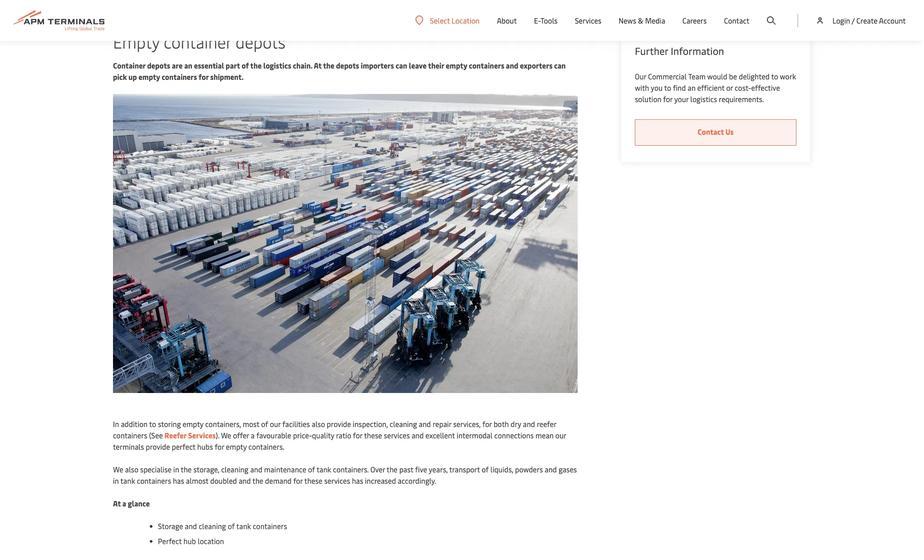 Task type: vqa. For each thing, say whether or not it's contained in the screenshot.
FOR inside Container depots are an essential part of the logistics chain. At the depots importers can leave their empty containers and exporters can pick up empty containers for shipment.
yes



Task type: describe. For each thing, give the bounding box(es) containing it.
demand
[[265, 476, 292, 486]]

location
[[198, 536, 224, 546]]

your
[[674, 94, 689, 104]]

containers. inside ). we offer a favourable price-quality ratio for these services and excellent intermodal connections mean our terminals provide perfect hubs for empty containers.
[[249, 442, 284, 452]]

these inside ). we offer a favourable price-quality ratio for these services and excellent intermodal connections mean our terminals provide perfect hubs for empty containers.
[[364, 430, 382, 440]]

contact for contact us
[[698, 127, 724, 137]]

contact button
[[724, 0, 750, 41]]

us
[[726, 127, 734, 137]]

services button
[[575, 0, 602, 41]]

and right dry
[[523, 419, 535, 429]]

provide inside ). we offer a favourable price-quality ratio for these services and excellent intermodal connections mean our terminals provide perfect hubs for empty containers.
[[146, 442, 170, 452]]

further information
[[635, 44, 724, 58]]

news & media
[[619, 15, 665, 25]]

or
[[726, 83, 733, 93]]

login / create account
[[833, 15, 906, 25]]

1 vertical spatial at
[[113, 498, 121, 508]]

(see
[[149, 430, 163, 440]]

storage,
[[193, 464, 219, 474]]

solution
[[635, 94, 661, 104]]

specialise
[[140, 464, 172, 474]]

2 has from the left
[[352, 476, 363, 486]]

dry
[[511, 419, 521, 429]]

news
[[619, 15, 636, 25]]

services inside we also specialise in the storage, cleaning and maintenance of tank containers. over the past five years, transport of liquids, powders and gases in tank containers has almost doubled and the demand for these services has increased accordingly.
[[324, 476, 350, 486]]

the right part
[[250, 60, 262, 70]]

1 horizontal spatial in
[[173, 464, 179, 474]]

at a glance
[[113, 498, 150, 508]]

2 vertical spatial cleaning
[[199, 521, 226, 531]]

for inside the container depots are an essential part of the logistics chain. at the depots importers can leave their empty containers and exporters can pick up empty containers for shipment.
[[199, 72, 209, 82]]

contact for contact
[[724, 15, 750, 25]]

chain.
[[293, 60, 312, 70]]

leave
[[409, 60, 427, 70]]

perfect hub location
[[158, 536, 224, 546]]

reefer
[[537, 419, 556, 429]]

empty right up at left
[[139, 72, 160, 82]]

requirements.
[[719, 94, 764, 104]]

information
[[671, 44, 724, 58]]

cost-
[[735, 83, 751, 93]]

contact us link
[[635, 120, 797, 146]]

intermodal
[[457, 430, 493, 440]]

five
[[415, 464, 427, 474]]

their
[[428, 60, 444, 70]]

and left repair
[[419, 419, 431, 429]]

transport
[[449, 464, 480, 474]]

also inside we also specialise in the storage, cleaning and maintenance of tank containers. over the past five years, transport of liquids, powders and gases in tank containers has almost doubled and the demand for these services has increased accordingly.
[[125, 464, 138, 474]]

with
[[635, 83, 649, 93]]

and right doubled
[[239, 476, 251, 486]]

). we offer a favourable price-quality ratio for these services and excellent intermodal connections mean our terminals provide perfect hubs for empty containers.
[[113, 430, 566, 452]]

pick
[[113, 72, 127, 82]]

effective
[[751, 83, 780, 93]]

importers
[[361, 60, 394, 70]]

commercial
[[648, 71, 687, 81]]

our commercial team would be delighted to work with you to find an efficient or cost-effective solution for your logistics requirements.
[[635, 71, 796, 104]]

cleaning inside 'in addition to storing empty containers, most of our facilities also provide inspection, cleaning and repair services, for both dry and reefer containers (see'
[[390, 419, 417, 429]]

in addition to storing empty containers, most of our facilities also provide inspection, cleaning and repair services, for both dry and reefer containers (see
[[113, 419, 556, 440]]

glance
[[128, 498, 150, 508]]

almost
[[186, 476, 208, 486]]

excellent
[[426, 430, 455, 440]]

terminals
[[113, 442, 144, 452]]

container
[[113, 60, 146, 70]]

hubs
[[197, 442, 213, 452]]

empty inside ). we offer a favourable price-quality ratio for these services and excellent intermodal connections mean our terminals provide perfect hubs for empty containers.
[[226, 442, 247, 452]]

doubled
[[210, 476, 237, 486]]

for inside our commercial team would be delighted to work with you to find an efficient or cost-effective solution for your logistics requirements.
[[663, 94, 673, 104]]

hub
[[184, 536, 196, 546]]

mean
[[536, 430, 554, 440]]

cleaning inside we also specialise in the storage, cleaning and maintenance of tank containers. over the past five years, transport of liquids, powders and gases in tank containers has almost doubled and the demand for these services has increased accordingly.
[[221, 464, 248, 474]]

containers,
[[205, 419, 241, 429]]

we also specialise in the storage, cleaning and maintenance of tank containers. over the past five years, transport of liquids, powders and gases in tank containers has almost doubled and the demand for these services has increased accordingly.
[[113, 464, 577, 486]]

in
[[113, 419, 119, 429]]

an inside the container depots are an essential part of the logistics chain. at the depots importers can leave their empty containers and exporters can pick up empty containers for shipment.
[[184, 60, 192, 70]]

at inside the container depots are an essential part of the logistics chain. at the depots importers can leave their empty containers and exporters can pick up empty containers for shipment.
[[314, 60, 322, 70]]

1 horizontal spatial tank
[[236, 521, 251, 531]]

e-
[[534, 15, 541, 25]]

services,
[[453, 419, 481, 429]]

inspection,
[[353, 419, 388, 429]]

for down ).
[[215, 442, 224, 452]]

for inside 'in addition to storing empty containers, most of our facilities also provide inspection, cleaning and repair services, for both dry and reefer containers (see'
[[482, 419, 492, 429]]

2 horizontal spatial tank
[[317, 464, 331, 474]]

essential
[[194, 60, 224, 70]]

the left past at the left bottom of page
[[387, 464, 398, 474]]

empty container storage denmark image
[[113, 94, 578, 393]]

for right ratio
[[353, 430, 362, 440]]

increased
[[365, 476, 396, 486]]

2 horizontal spatial depots
[[336, 60, 359, 70]]

container depots are an essential part of the logistics chain. at the depots importers can leave their empty containers and exporters can pick up empty containers for shipment.
[[113, 60, 566, 82]]

container
[[164, 30, 231, 53]]

and inside the container depots are an essential part of the logistics chain. at the depots importers can leave their empty containers and exporters can pick up empty containers for shipment.
[[506, 60, 518, 70]]

containers. inside we also specialise in the storage, cleaning and maintenance of tank containers. over the past five years, transport of liquids, powders and gases in tank containers has almost doubled and the demand for these services has increased accordingly.
[[333, 464, 369, 474]]

the left the demand
[[252, 476, 263, 486]]

1 can from the left
[[396, 60, 407, 70]]

our inside ). we offer a favourable price-quality ratio for these services and excellent intermodal connections mean our terminals provide perfect hubs for empty containers.
[[555, 430, 566, 440]]

a inside ). we offer a favourable price-quality ratio for these services and excellent intermodal connections mean our terminals provide perfect hubs for empty containers.
[[251, 430, 255, 440]]

favourable
[[256, 430, 291, 440]]

perfect
[[172, 442, 195, 452]]

facilities
[[282, 419, 310, 429]]

careers button
[[683, 0, 707, 41]]

also inside 'in addition to storing empty containers, most of our facilities also provide inspection, cleaning and repair services, for both dry and reefer containers (see'
[[312, 419, 325, 429]]

quality
[[312, 430, 334, 440]]

select
[[430, 15, 450, 25]]

offer
[[233, 430, 249, 440]]

1 vertical spatial in
[[113, 476, 119, 486]]

for inside we also specialise in the storage, cleaning and maintenance of tank containers. over the past five years, transport of liquids, powders and gases in tank containers has almost doubled and the demand for these services has increased accordingly.
[[293, 476, 303, 486]]

storing
[[158, 419, 181, 429]]



Task type: locate. For each thing, give the bounding box(es) containing it.
e-tools button
[[534, 0, 558, 41]]

services down ). we offer a favourable price-quality ratio for these services and excellent intermodal connections mean our terminals provide perfect hubs for empty containers.
[[324, 476, 350, 486]]

to right you
[[664, 83, 671, 93]]

/
[[852, 15, 855, 25]]

you
[[651, 83, 663, 93]]

the right chain.
[[323, 60, 334, 70]]

contact left 'us'
[[698, 127, 724, 137]]

empty inside 'in addition to storing empty containers, most of our facilities also provide inspection, cleaning and repair services, for both dry and reefer containers (see'
[[183, 419, 203, 429]]

1 has from the left
[[173, 476, 184, 486]]

at left glance
[[113, 498, 121, 508]]

tools
[[541, 15, 558, 25]]

perfect
[[158, 536, 182, 546]]

0 horizontal spatial logistics
[[263, 60, 291, 70]]

in up at a glance
[[113, 476, 119, 486]]

depots left importers
[[336, 60, 359, 70]]

1 vertical spatial services
[[324, 476, 350, 486]]

reefer services link
[[165, 430, 216, 440]]

0 vertical spatial also
[[312, 419, 325, 429]]

0 horizontal spatial depots
[[147, 60, 170, 70]]

a
[[251, 430, 255, 440], [122, 498, 126, 508]]

0 horizontal spatial an
[[184, 60, 192, 70]]

1 vertical spatial these
[[304, 476, 322, 486]]

reefer
[[165, 430, 187, 440]]

containers inside 'in addition to storing empty containers, most of our facilities also provide inspection, cleaning and repair services, for both dry and reefer containers (see'
[[113, 430, 147, 440]]

storage
[[158, 521, 183, 531]]

our up favourable
[[270, 419, 281, 429]]

and left excellent
[[412, 430, 424, 440]]

2 can from the left
[[554, 60, 566, 70]]

most
[[243, 419, 259, 429]]

0 horizontal spatial also
[[125, 464, 138, 474]]

0 vertical spatial a
[[251, 430, 255, 440]]

1 horizontal spatial containers.
[[333, 464, 369, 474]]

would
[[707, 71, 727, 81]]

of inside 'in addition to storing empty containers, most of our facilities also provide inspection, cleaning and repair services, for both dry and reefer containers (see'
[[261, 419, 268, 429]]

to inside 'in addition to storing empty containers, most of our facilities also provide inspection, cleaning and repair services, for both dry and reefer containers (see'
[[149, 419, 156, 429]]

1 vertical spatial services
[[188, 430, 216, 440]]

can left leave
[[396, 60, 407, 70]]

and
[[506, 60, 518, 70], [419, 419, 431, 429], [523, 419, 535, 429], [412, 430, 424, 440], [250, 464, 262, 474], [545, 464, 557, 474], [239, 476, 251, 486], [185, 521, 197, 531]]

about button
[[497, 0, 517, 41]]

be
[[729, 71, 737, 81]]

are
[[172, 60, 183, 70]]

and up perfect hub location at the left bottom of page
[[185, 521, 197, 531]]

0 horizontal spatial a
[[122, 498, 126, 508]]

cleaning up location
[[199, 521, 226, 531]]

in
[[173, 464, 179, 474], [113, 476, 119, 486]]

1 horizontal spatial a
[[251, 430, 255, 440]]

our
[[270, 419, 281, 429], [555, 430, 566, 440]]

1 vertical spatial logistics
[[690, 94, 717, 104]]

to up (see
[[149, 419, 156, 429]]

these down inspection,
[[364, 430, 382, 440]]

account
[[879, 15, 906, 25]]

past
[[399, 464, 413, 474]]

1 horizontal spatial also
[[312, 419, 325, 429]]

0 vertical spatial logistics
[[263, 60, 291, 70]]

also
[[312, 419, 325, 429], [125, 464, 138, 474]]

0 horizontal spatial containers.
[[249, 442, 284, 452]]

about
[[497, 15, 517, 25]]

0 vertical spatial provide
[[327, 419, 351, 429]]

0 vertical spatial contact
[[724, 15, 750, 25]]

0 vertical spatial in
[[173, 464, 179, 474]]

empty down the offer at the bottom of page
[[226, 442, 247, 452]]

0 vertical spatial services
[[384, 430, 410, 440]]

1 vertical spatial tank
[[120, 476, 135, 486]]

0 horizontal spatial provide
[[146, 442, 170, 452]]

2 vertical spatial to
[[149, 419, 156, 429]]

connections
[[494, 430, 534, 440]]

can
[[396, 60, 407, 70], [554, 60, 566, 70]]

services inside ). we offer a favourable price-quality ratio for these services and excellent intermodal connections mean our terminals provide perfect hubs for empty containers.
[[384, 430, 410, 440]]

contact right careers
[[724, 15, 750, 25]]

news & media button
[[619, 0, 665, 41]]

0 vertical spatial our
[[270, 419, 281, 429]]

storage and cleaning of tank containers
[[158, 521, 287, 531]]

to
[[771, 71, 778, 81], [664, 83, 671, 93], [149, 419, 156, 429]]

these
[[364, 430, 382, 440], [304, 476, 322, 486]]

can right exporters
[[554, 60, 566, 70]]

select location button
[[415, 15, 480, 25]]

and left "gases"
[[545, 464, 557, 474]]

1 horizontal spatial has
[[352, 476, 363, 486]]

at right chain.
[[314, 60, 322, 70]]

services up hubs
[[188, 430, 216, 440]]

logistics inside our commercial team would be delighted to work with you to find an efficient or cost-effective solution for your logistics requirements.
[[690, 94, 717, 104]]

and inside ). we offer a favourable price-quality ratio for these services and excellent intermodal connections mean our terminals provide perfect hubs for empty containers.
[[412, 430, 424, 440]]

for down maintenance
[[293, 476, 303, 486]]

1 horizontal spatial we
[[221, 430, 231, 440]]

our inside 'in addition to storing empty containers, most of our facilities also provide inspection, cleaning and repair services, for both dry and reefer containers (see'
[[270, 419, 281, 429]]

1 horizontal spatial services
[[575, 15, 602, 25]]

ratio
[[336, 430, 351, 440]]

the up almost
[[181, 464, 192, 474]]

exporters
[[520, 60, 553, 70]]

we right ).
[[221, 430, 231, 440]]

location
[[452, 15, 480, 25]]

0 vertical spatial an
[[184, 60, 192, 70]]

a left glance
[[122, 498, 126, 508]]

of inside the container depots are an essential part of the logistics chain. at the depots importers can leave their empty containers and exporters can pick up empty containers for shipment.
[[242, 60, 249, 70]]

1 horizontal spatial to
[[664, 83, 671, 93]]

containers. left over
[[333, 464, 369, 474]]

0 vertical spatial we
[[221, 430, 231, 440]]

has left almost
[[173, 476, 184, 486]]

up
[[128, 72, 137, 82]]

1 horizontal spatial logistics
[[690, 94, 717, 104]]

powders
[[515, 464, 543, 474]]

1 vertical spatial containers.
[[333, 464, 369, 474]]

and left exporters
[[506, 60, 518, 70]]

0 horizontal spatial tank
[[120, 476, 135, 486]]

for left "your" on the top
[[663, 94, 673, 104]]

over
[[370, 464, 385, 474]]

has left increased
[[352, 476, 363, 486]]

of
[[242, 60, 249, 70], [261, 419, 268, 429], [308, 464, 315, 474], [482, 464, 489, 474], [228, 521, 235, 531]]

containers. down favourable
[[249, 442, 284, 452]]

1 horizontal spatial at
[[314, 60, 322, 70]]

both
[[494, 419, 509, 429]]

years,
[[429, 464, 448, 474]]

empty up reefer services link
[[183, 419, 203, 429]]

contact
[[724, 15, 750, 25], [698, 127, 724, 137]]

1 vertical spatial to
[[664, 83, 671, 93]]

we inside ). we offer a favourable price-quality ratio for these services and excellent intermodal connections mean our terminals provide perfect hubs for empty containers.
[[221, 430, 231, 440]]

1 vertical spatial we
[[113, 464, 123, 474]]

services down inspection,
[[384, 430, 410, 440]]

an inside our commercial team would be delighted to work with you to find an efficient or cost-effective solution for your logistics requirements.
[[688, 83, 696, 93]]

0 vertical spatial at
[[314, 60, 322, 70]]

has
[[173, 476, 184, 486], [352, 476, 363, 486]]

delighted
[[739, 71, 770, 81]]

0 vertical spatial services
[[575, 15, 602, 25]]

an right the are
[[184, 60, 192, 70]]

find
[[673, 83, 686, 93]]

also up quality
[[312, 419, 325, 429]]

reefer services
[[165, 430, 216, 440]]

logistics inside the container depots are an essential part of the logistics chain. at the depots importers can leave their empty containers and exporters can pick up empty containers for shipment.
[[263, 60, 291, 70]]

0 vertical spatial cleaning
[[390, 419, 417, 429]]

cleaning up doubled
[[221, 464, 248, 474]]

media
[[645, 15, 665, 25]]

depots up part
[[236, 30, 285, 53]]

depots
[[236, 30, 285, 53], [147, 60, 170, 70], [336, 60, 359, 70]]

1 horizontal spatial these
[[364, 430, 382, 440]]

in right specialise
[[173, 464, 179, 474]]

1 vertical spatial an
[[688, 83, 696, 93]]

).
[[216, 430, 219, 440]]

provide up ratio
[[327, 419, 351, 429]]

0 horizontal spatial services
[[324, 476, 350, 486]]

provide down (see
[[146, 442, 170, 452]]

for down essential
[[199, 72, 209, 82]]

services
[[575, 15, 602, 25], [188, 430, 216, 440]]

1 horizontal spatial services
[[384, 430, 410, 440]]

to left work
[[771, 71, 778, 81]]

work
[[780, 71, 796, 81]]

efficient
[[697, 83, 725, 93]]

provide inside 'in addition to storing empty containers, most of our facilities also provide inspection, cleaning and repair services, for both dry and reefer containers (see'
[[327, 419, 351, 429]]

0 horizontal spatial our
[[270, 419, 281, 429]]

0 horizontal spatial in
[[113, 476, 119, 486]]

2 vertical spatial tank
[[236, 521, 251, 531]]

logistics down efficient
[[690, 94, 717, 104]]

2 horizontal spatial to
[[771, 71, 778, 81]]

empty
[[113, 30, 160, 53]]

repair
[[433, 419, 451, 429]]

a down most
[[251, 430, 255, 440]]

1 vertical spatial cleaning
[[221, 464, 248, 474]]

empty container depots
[[113, 30, 285, 53]]

0 vertical spatial these
[[364, 430, 382, 440]]

these inside we also specialise in the storage, cleaning and maintenance of tank containers. over the past five years, transport of liquids, powders and gases in tank containers has almost doubled and the demand for these services has increased accordingly.
[[304, 476, 322, 486]]

1 horizontal spatial provide
[[327, 419, 351, 429]]

login
[[833, 15, 850, 25]]

0 vertical spatial tank
[[317, 464, 331, 474]]

0 vertical spatial containers.
[[249, 442, 284, 452]]

these down maintenance
[[304, 476, 322, 486]]

tank
[[317, 464, 331, 474], [120, 476, 135, 486], [236, 521, 251, 531]]

for left both
[[482, 419, 492, 429]]

1 vertical spatial our
[[555, 430, 566, 440]]

0 horizontal spatial at
[[113, 498, 121, 508]]

1 horizontal spatial can
[[554, 60, 566, 70]]

0 horizontal spatial has
[[173, 476, 184, 486]]

services right tools at right
[[575, 15, 602, 25]]

select location
[[430, 15, 480, 25]]

accordingly.
[[398, 476, 436, 486]]

depots left the are
[[147, 60, 170, 70]]

we inside we also specialise in the storage, cleaning and maintenance of tank containers. over the past five years, transport of liquids, powders and gases in tank containers has almost doubled and the demand for these services has increased accordingly.
[[113, 464, 123, 474]]

1 horizontal spatial our
[[555, 430, 566, 440]]

0 horizontal spatial services
[[188, 430, 216, 440]]

1 vertical spatial provide
[[146, 442, 170, 452]]

create
[[857, 15, 878, 25]]

1 horizontal spatial depots
[[236, 30, 285, 53]]

containers
[[469, 60, 504, 70], [162, 72, 197, 82], [113, 430, 147, 440], [137, 476, 171, 486], [253, 521, 287, 531]]

empty right the their
[[446, 60, 467, 70]]

0 horizontal spatial these
[[304, 476, 322, 486]]

addition
[[121, 419, 148, 429]]

1 vertical spatial a
[[122, 498, 126, 508]]

our
[[635, 71, 646, 81]]

0 horizontal spatial we
[[113, 464, 123, 474]]

0 horizontal spatial can
[[396, 60, 407, 70]]

logistics
[[263, 60, 291, 70], [690, 94, 717, 104]]

careers
[[683, 15, 707, 25]]

logistics left chain.
[[263, 60, 291, 70]]

0 horizontal spatial to
[[149, 419, 156, 429]]

1 vertical spatial also
[[125, 464, 138, 474]]

an right find in the right top of the page
[[688, 83, 696, 93]]

cleaning right inspection,
[[390, 419, 417, 429]]

gases
[[559, 464, 577, 474]]

part
[[226, 60, 240, 70]]

and left maintenance
[[250, 464, 262, 474]]

containers inside we also specialise in the storage, cleaning and maintenance of tank containers. over the past five years, transport of liquids, powders and gases in tank containers has almost doubled and the demand for these services has increased accordingly.
[[137, 476, 171, 486]]

1 vertical spatial contact
[[698, 127, 724, 137]]

our right 'mean'
[[555, 430, 566, 440]]

0 vertical spatial to
[[771, 71, 778, 81]]

1 horizontal spatial an
[[688, 83, 696, 93]]

also down the terminals
[[125, 464, 138, 474]]

we down the terminals
[[113, 464, 123, 474]]

&
[[638, 15, 643, 25]]



